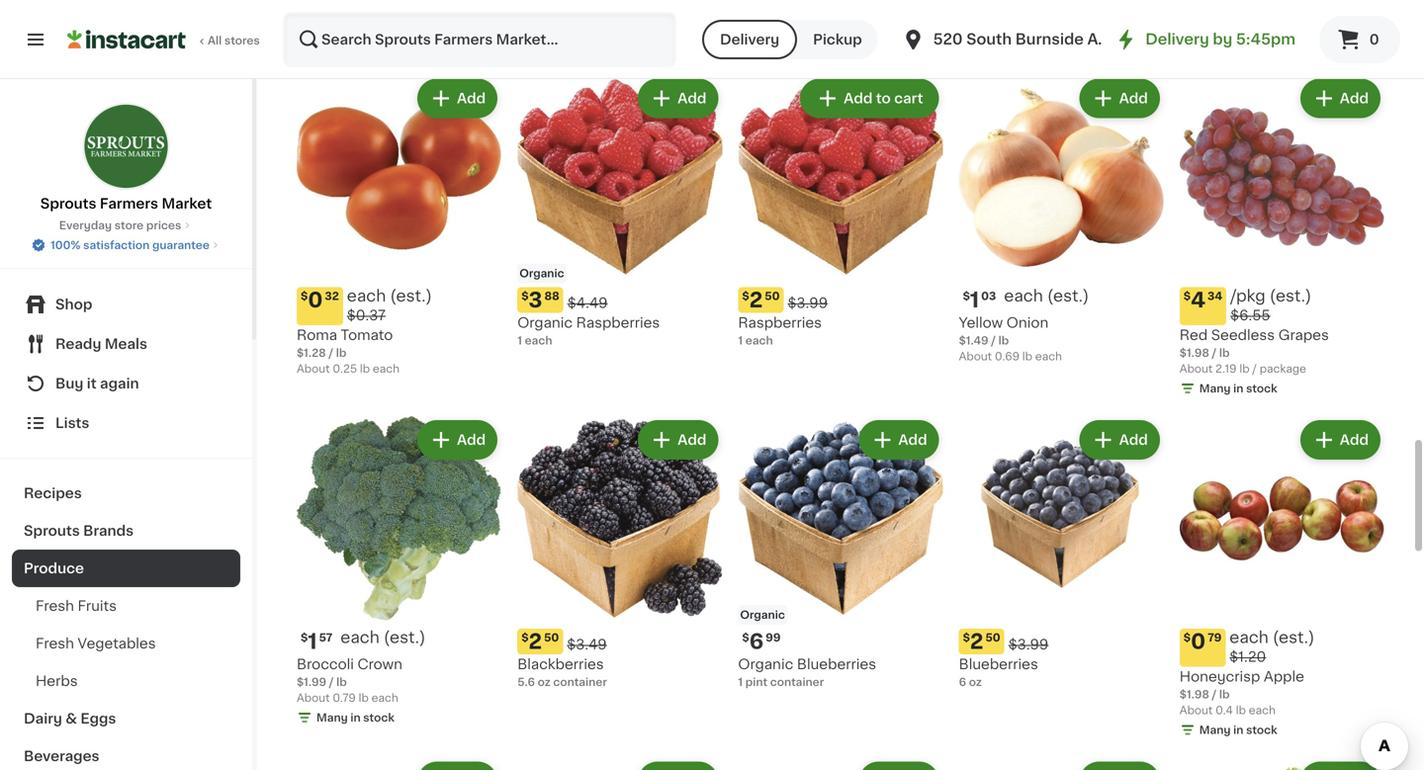 Task type: describe. For each thing, give the bounding box(es) containing it.
about inside $ 4 34 /pkg (est.) $6.55 red seedless grapes $1.98 / lb about 2.19 lb / package
[[1180, 363, 1213, 374]]

organic up 99
[[740, 610, 785, 621]]

$ 2 50 $3.49 blackberries 5.6 oz container
[[517, 632, 607, 688]]

brands
[[83, 524, 134, 538]]

container inside organic blueberries 1 pint container
[[770, 677, 824, 688]]

520 south burnside avenue
[[933, 32, 1144, 46]]

red
[[1180, 328, 1208, 342]]

blueberries inside organic blueberries 1 pint container
[[797, 658, 876, 672]]

organic inside organic blueberries 1 pint container
[[738, 658, 793, 672]]

avenue
[[1087, 32, 1144, 46]]

herbs
[[36, 674, 78, 688]]

each inside the broccoli crown $1.99 / lb about 0.79 lb each
[[371, 693, 398, 704]]

57
[[319, 633, 333, 643]]

$ for $ 3 88
[[521, 291, 529, 302]]

sprouts farmers market
[[40, 197, 212, 211]]

32
[[325, 291, 339, 302]]

$ 4 34 /pkg (est.) $6.55 red seedless grapes $1.98 / lb about 2.19 lb / package
[[1180, 288, 1329, 374]]

delivery by 5:45pm
[[1145, 32, 1295, 46]]

south
[[966, 32, 1012, 46]]

(est.) for $ 1 57 each (est.)
[[384, 630, 426, 646]]

add button for blueberries
[[1081, 422, 1158, 458]]

in for 4
[[1233, 383, 1243, 394]]

add button for broccoli crown
[[419, 422, 496, 458]]

$1.99
[[297, 677, 326, 688]]

add to cart
[[844, 91, 923, 105]]

add button for blackberries
[[640, 422, 716, 458]]

add for red seedless grapes
[[1340, 91, 1369, 105]]

$1.98 inside "$ 0 79 each (est.) $1.20 honeycrisp apple $1.98 / lb about 0.4 lb each"
[[1180, 689, 1209, 700]]

container inside $ 2 50 $3.49 blackberries 5.6 oz container
[[553, 677, 607, 688]]

50 for blackberries
[[544, 633, 559, 643]]

$ for $ 4 34 /pkg (est.) $6.55 red seedless grapes $1.98 / lb about 2.19 lb / package
[[1184, 291, 1191, 302]]

sprouts brands link
[[12, 512, 240, 550]]

all stores
[[208, 35, 260, 46]]

03
[[981, 291, 996, 302]]

add for yellow onion
[[1119, 91, 1148, 105]]

$ 2 50 $3.99 blueberries 6 oz
[[959, 632, 1049, 688]]

package
[[1260, 363, 1306, 374]]

each inside organic raspberries 1 each
[[525, 335, 552, 346]]

raspberries inside organic raspberries 1 each
[[576, 316, 660, 330]]

88
[[544, 291, 559, 302]]

1 inside organic blueberries 1 pint container
[[738, 677, 743, 688]]

0 button
[[1319, 16, 1400, 63]]

again
[[100, 377, 139, 391]]

lb right 0.25
[[360, 363, 370, 374]]

onion
[[1006, 316, 1048, 330]]

sprouts for sprouts farmers market
[[40, 197, 96, 211]]

kit
[[881, 8, 900, 22]]

broccoli crown $1.99 / lb about 0.79 lb each
[[297, 658, 402, 704]]

fresh for fresh fruits
[[36, 599, 74, 613]]

fresh for fresh vegetables
[[36, 637, 74, 651]]

honeycrisp
[[1180, 670, 1260, 684]]

yellow
[[959, 316, 1003, 330]]

recipes link
[[12, 475, 240, 512]]

(est.) for $ 4 34 /pkg (est.) $6.55 red seedless grapes $1.98 / lb about 2.19 lb / package
[[1270, 288, 1312, 304]]

4
[[1191, 290, 1206, 311]]

/ inside the broccoli crown $1.99 / lb about 0.79 lb each
[[329, 677, 334, 688]]

$3.99 inside $ 2 50 $3.99 blueberries 6 oz
[[1008, 638, 1049, 652]]

0 horizontal spatial 6
[[749, 632, 764, 652]]

$ for $ 6 99
[[742, 633, 749, 643]]

taylor
[[738, 0, 780, 2]]

6 inside $ 2 50 $3.99 blueberries 6 oz
[[959, 677, 966, 688]]

/pkg
[[1230, 288, 1266, 304]]

fresh fruits link
[[12, 587, 240, 625]]

ready meals
[[55, 337, 147, 351]]

in for crown
[[350, 713, 361, 724]]

salad
[[839, 8, 878, 22]]

all stores link
[[67, 12, 261, 67]]

5.6
[[517, 677, 535, 688]]

product group containing 6
[[738, 416, 943, 690]]

$ for $ 2 50 $3.99 blueberries 6 oz
[[963, 633, 970, 643]]

service type group
[[702, 20, 878, 59]]

3
[[529, 290, 542, 311]]

recipes
[[24, 487, 82, 500]]

/ inside yellow onion $1.49 / lb about 0.69 lb each
[[991, 335, 996, 346]]

fresh fruits
[[36, 599, 117, 613]]

/ up 2.19
[[1212, 348, 1217, 358]]

79
[[1208, 633, 1222, 643]]

1 1 each from the left
[[297, 8, 332, 19]]

each inside yellow onion $1.49 / lb about 0.69 lb each
[[1035, 351, 1062, 362]]

2.19
[[1216, 363, 1237, 374]]

lb up 0.79
[[336, 677, 347, 688]]

lb right the 0.69
[[1022, 351, 1032, 362]]

add for organic raspberries
[[678, 91, 706, 105]]

sprouts for sprouts brands
[[24, 524, 80, 538]]

everyday
[[59, 220, 112, 231]]

$1.03 each (estimated) element
[[959, 287, 1164, 313]]

dairy & eggs link
[[12, 700, 240, 738]]

1 raspberries from the left
[[738, 316, 822, 330]]

farmers
[[100, 197, 158, 211]]

0.25
[[333, 363, 357, 374]]

0 vertical spatial $3.99
[[788, 296, 828, 310]]

organic blueberries 1 pint container
[[738, 658, 876, 688]]

$ for $ 2 50 $3.49 blackberries 5.6 oz container
[[521, 633, 529, 643]]

$ 0 32 each (est.) $0.37 roma tomato $1.28 / lb about 0.25 lb each
[[297, 288, 432, 374]]

oz inside taylor farms citrus crunch mini chopped salad kit 4.65 oz
[[766, 28, 779, 38]]

meals
[[105, 337, 147, 351]]

$2.50 original price: $3.99 element for 2
[[959, 629, 1164, 655]]

0 for $0.37
[[308, 290, 323, 311]]

many for crown
[[316, 713, 348, 724]]

1 inside raspberries 1 each
[[738, 335, 743, 346]]

add for blackberries
[[678, 433, 706, 447]]

oz for blueberries
[[969, 677, 982, 688]]

it
[[87, 377, 97, 391]]

everyday store prices link
[[59, 218, 193, 233]]

delivery for delivery by 5:45pm
[[1145, 32, 1209, 46]]

herbs link
[[12, 663, 240, 700]]

delivery button
[[702, 20, 797, 59]]

grapes
[[1278, 328, 1329, 342]]

4.65
[[738, 28, 763, 38]]

2 1 each from the left
[[517, 8, 552, 19]]

2 1 each button from the left
[[517, 0, 722, 21]]

lb up 0.4
[[1219, 689, 1230, 700]]

Search field
[[285, 14, 674, 65]]

add for organic blueberries
[[898, 433, 927, 447]]

tomato
[[341, 328, 393, 342]]

each (est.)
[[1004, 288, 1089, 304]]

$3.49
[[567, 638, 607, 652]]

citrus
[[830, 0, 871, 2]]

$2.50 original price: $3.99 element for 1
[[738, 287, 943, 313]]

organic raspberries 1 each
[[517, 316, 660, 346]]

$0.37
[[347, 309, 386, 322]]

eggs
[[80, 712, 116, 726]]

crown
[[357, 658, 402, 672]]

each inside the $1.03 each (estimated) element
[[1004, 288, 1043, 304]]

market
[[162, 197, 212, 211]]

1 inside $ 1 57 each (est.)
[[308, 632, 317, 652]]

dairy
[[24, 712, 62, 726]]

roma
[[297, 328, 337, 342]]

sprouts farmers market logo image
[[83, 103, 170, 190]]



Task type: locate. For each thing, give the bounding box(es) containing it.
many
[[1199, 383, 1231, 394], [316, 713, 348, 724], [1199, 725, 1231, 736]]

add button for organic raspberries
[[640, 80, 716, 116]]

1 vertical spatial stock
[[363, 713, 394, 724]]

blueberries inside $ 2 50 $3.99 blueberries 6 oz
[[959, 658, 1038, 672]]

fresh vegetables link
[[12, 625, 240, 663]]

in for 0
[[1233, 725, 1243, 736]]

0.79
[[333, 693, 356, 704]]

stock for 0
[[1246, 725, 1277, 736]]

$ inside $ 2 50 $3.49 blackberries 5.6 oz container
[[521, 633, 529, 643]]

1 vertical spatial many in stock
[[316, 713, 394, 724]]

store
[[114, 220, 144, 231]]

0 horizontal spatial 1 each
[[297, 8, 332, 19]]

pickup
[[813, 33, 862, 46]]

lists link
[[12, 403, 240, 443]]

about down the $1.28
[[297, 363, 330, 374]]

sprouts down recipes
[[24, 524, 80, 538]]

(est.) inside the $1.03 each (estimated) element
[[1047, 288, 1089, 304]]

lb right 0.79
[[359, 693, 369, 704]]

each inside $ 1 57 each (est.)
[[340, 630, 380, 646]]

2 vertical spatial in
[[1233, 725, 1243, 736]]

buy
[[55, 377, 83, 391]]

about left 2.19
[[1180, 363, 1213, 374]]

product group containing taylor farms citrus crunch mini chopped salad kit
[[738, 0, 943, 59]]

1 horizontal spatial 0
[[1191, 632, 1206, 652]]

fresh down produce
[[36, 599, 74, 613]]

oz inside $ 2 50 $3.49 blackberries 5.6 oz container
[[538, 677, 551, 688]]

farms
[[784, 0, 826, 2]]

lb up the 0.69
[[998, 335, 1009, 346]]

2 inside $ 2 50 $3.49 blackberries 5.6 oz container
[[529, 632, 542, 652]]

many down 2.19
[[1199, 383, 1231, 394]]

product group containing 3
[[517, 75, 722, 349]]

0 vertical spatial in
[[1233, 383, 1243, 394]]

many in stock down 2.19
[[1199, 383, 1277, 394]]

vegetables
[[78, 637, 156, 651]]

/ right '$1.49'
[[991, 335, 996, 346]]

many in stock down 0.79
[[316, 713, 394, 724]]

to
[[876, 91, 891, 105]]

everyday store prices
[[59, 220, 181, 231]]

1 horizontal spatial 50
[[765, 291, 780, 302]]

(est.) up grapes at the right top of the page
[[1270, 288, 1312, 304]]

0 horizontal spatial raspberries
[[576, 316, 660, 330]]

$
[[301, 291, 308, 302], [742, 291, 749, 302], [521, 291, 529, 302], [963, 291, 970, 302], [1184, 291, 1191, 302], [301, 633, 308, 643], [742, 633, 749, 643], [521, 633, 529, 643], [963, 633, 970, 643], [1184, 633, 1191, 643]]

6
[[749, 632, 764, 652], [959, 677, 966, 688]]

0 vertical spatial many in stock
[[1199, 383, 1277, 394]]

many down 0.4
[[1199, 725, 1231, 736]]

add for broccoli crown
[[457, 433, 486, 447]]

many in stock for 4
[[1199, 383, 1277, 394]]

0 horizontal spatial 1 each button
[[297, 0, 502, 21]]

about left 0.4
[[1180, 705, 1213, 716]]

many for 4
[[1199, 383, 1231, 394]]

0
[[1369, 33, 1379, 46], [308, 290, 323, 311], [1191, 632, 1206, 652]]

50 inside '$ 2 50'
[[765, 291, 780, 302]]

organic up 88
[[519, 268, 564, 279]]

0.69
[[995, 351, 1020, 362]]

2 vertical spatial stock
[[1246, 725, 1277, 736]]

by
[[1213, 32, 1232, 46]]

fruits
[[78, 599, 117, 613]]

2 horizontal spatial oz
[[969, 677, 982, 688]]

$ inside $ 2 50 $3.99 blueberries 6 oz
[[963, 633, 970, 643]]

/ left package
[[1252, 363, 1257, 374]]

$0.32 each (estimated) original price: $0.37 element
[[297, 287, 502, 325]]

$ 3 88
[[521, 290, 559, 311]]

1 vertical spatial many
[[316, 713, 348, 724]]

1 horizontal spatial $2.50 original price: $3.99 element
[[959, 629, 1164, 655]]

(est.)
[[390, 288, 432, 304], [1047, 288, 1089, 304], [1270, 288, 1312, 304], [384, 630, 426, 646], [1273, 630, 1315, 646]]

oz inside $ 2 50 $3.99 blueberries 6 oz
[[969, 677, 982, 688]]

520 south burnside avenue button
[[902, 12, 1144, 67]]

2 horizontal spatial 2
[[970, 632, 983, 652]]

$1.98 down honeycrisp
[[1180, 689, 1209, 700]]

each
[[304, 8, 332, 19], [525, 8, 552, 19], [347, 288, 386, 304], [1004, 288, 1043, 304], [745, 335, 773, 346], [525, 335, 552, 346], [1035, 351, 1062, 362], [373, 363, 400, 374], [340, 630, 380, 646], [1230, 630, 1269, 646], [371, 693, 398, 704], [1249, 705, 1276, 716]]

(est.) for $ 0 32 each (est.) $0.37 roma tomato $1.28 / lb about 0.25 lb each
[[390, 288, 432, 304]]

about inside yellow onion $1.49 / lb about 0.69 lb each
[[959, 351, 992, 362]]

lb right 0.4
[[1236, 705, 1246, 716]]

raspberries down '$3.88 original price: $4.49' element
[[576, 316, 660, 330]]

$ for $ 1 57 each (est.)
[[301, 633, 308, 643]]

fresh
[[36, 599, 74, 613], [36, 637, 74, 651]]

1 horizontal spatial 1 each
[[517, 8, 552, 19]]

(est.) inside $ 0 32 each (est.) $0.37 roma tomato $1.28 / lb about 0.25 lb each
[[390, 288, 432, 304]]

add button for organic blueberries
[[861, 422, 937, 458]]

many in stock down 0.4
[[1199, 725, 1277, 736]]

5:45pm
[[1236, 32, 1295, 46]]

about inside $ 0 32 each (est.) $0.37 roma tomato $1.28 / lb about 0.25 lb each
[[297, 363, 330, 374]]

$0.79 each (estimated) original price: $1.20 element
[[1180, 629, 1384, 667]]

0 for $1.20
[[1191, 632, 1206, 652]]

delivery left the by
[[1145, 32, 1209, 46]]

100%
[[51, 240, 81, 251]]

about inside the broccoli crown $1.99 / lb about 0.79 lb each
[[297, 693, 330, 704]]

product group containing 4
[[1180, 75, 1384, 401]]

raspberries
[[738, 316, 822, 330], [576, 316, 660, 330]]

1 blueberries from the left
[[797, 658, 876, 672]]

0 horizontal spatial 0
[[308, 290, 323, 311]]

sponsored badge image
[[738, 42, 798, 54]]

0 vertical spatial $1.98
[[1180, 348, 1209, 358]]

about down $1.99
[[297, 693, 330, 704]]

add button for red seedless grapes
[[1302, 80, 1379, 116]]

(est.) up apple
[[1273, 630, 1315, 646]]

1 $1.98 from the top
[[1180, 348, 1209, 358]]

fresh up the herbs
[[36, 637, 74, 651]]

/ down broccoli
[[329, 677, 334, 688]]

delivery for delivery
[[720, 33, 779, 46]]

$ for $ 0 79 each (est.) $1.20 honeycrisp apple $1.98 / lb about 0.4 lb each
[[1184, 633, 1191, 643]]

about down '$1.49'
[[959, 351, 992, 362]]

add
[[457, 91, 486, 105], [678, 91, 706, 105], [844, 91, 873, 105], [1119, 91, 1148, 105], [1340, 91, 1369, 105], [457, 433, 486, 447], [678, 433, 706, 447], [898, 433, 927, 447], [1119, 433, 1148, 447], [1340, 433, 1369, 447]]

add for honeycrisp apple
[[1340, 433, 1369, 447]]

raspberries down '$ 2 50'
[[738, 316, 822, 330]]

taylor farms citrus crunch mini chopped salad kit 4.65 oz
[[738, 0, 926, 38]]

1 vertical spatial in
[[350, 713, 361, 724]]

beverages link
[[12, 738, 240, 770]]

1 inside organic raspberries 1 each
[[517, 335, 522, 346]]

1 vertical spatial fresh
[[36, 637, 74, 651]]

delivery down mini
[[720, 33, 779, 46]]

stock down package
[[1246, 383, 1277, 394]]

in inside the product group
[[1233, 383, 1243, 394]]

about
[[959, 351, 992, 362], [297, 363, 330, 374], [1180, 363, 1213, 374], [297, 693, 330, 704], [1180, 705, 1213, 716]]

many in stock for 0
[[1199, 725, 1277, 736]]

0 horizontal spatial $3.99
[[788, 296, 828, 310]]

1 each
[[297, 8, 332, 19], [517, 8, 552, 19]]

/ inside "$ 0 79 each (est.) $1.20 honeycrisp apple $1.98 / lb about 0.4 lb each"
[[1212, 689, 1217, 700]]

(est.) up onion
[[1047, 288, 1089, 304]]

1 horizontal spatial 2
[[749, 290, 763, 311]]

oz for blackberries
[[538, 677, 551, 688]]

add button for roma tomato
[[419, 80, 496, 116]]

$1.57 each (estimated) element
[[297, 629, 502, 655]]

/ down honeycrisp
[[1212, 689, 1217, 700]]

0 vertical spatial many
[[1199, 383, 1231, 394]]

delivery by 5:45pm link
[[1114, 28, 1295, 51]]

delivery
[[1145, 32, 1209, 46], [720, 33, 779, 46]]

1 vertical spatial 6
[[959, 677, 966, 688]]

1 1 each button from the left
[[297, 0, 502, 21]]

$ inside $ 4 34 /pkg (est.) $6.55 red seedless grapes $1.98 / lb about 2.19 lb / package
[[1184, 291, 1191, 302]]

2 fresh from the top
[[36, 637, 74, 651]]

0 horizontal spatial blueberries
[[797, 658, 876, 672]]

$ for $ 1 03
[[963, 291, 970, 302]]

ready
[[55, 337, 101, 351]]

(est.) inside $ 1 57 each (est.)
[[384, 630, 426, 646]]

1 horizontal spatial 1 each button
[[517, 0, 722, 21]]

add to cart button
[[802, 80, 937, 116]]

$ for $ 0 32 each (est.) $0.37 roma tomato $1.28 / lb about 0.25 lb each
[[301, 291, 308, 302]]

in down 0.79
[[350, 713, 361, 724]]

/ inside $ 0 32 each (est.) $0.37 roma tomato $1.28 / lb about 0.25 lb each
[[329, 348, 333, 358]]

2 $1.98 from the top
[[1180, 689, 1209, 700]]

0 vertical spatial 0
[[1369, 33, 1379, 46]]

$ 1 57 each (est.)
[[301, 630, 426, 652]]

instacart logo image
[[67, 28, 186, 51]]

$ for $ 2 50
[[742, 291, 749, 302]]

(est.) up crown
[[384, 630, 426, 646]]

container
[[770, 677, 824, 688], [553, 677, 607, 688]]

$ inside $ 1 57 each (est.)
[[301, 633, 308, 643]]

crunch
[[875, 0, 926, 2]]

2 vertical spatial many
[[1199, 725, 1231, 736]]

$6.55
[[1230, 309, 1270, 322]]

$ inside $ 1 03
[[963, 291, 970, 302]]

1 horizontal spatial blueberries
[[959, 658, 1038, 672]]

50 for 2
[[765, 291, 780, 302]]

2 blueberries from the left
[[959, 658, 1038, 672]]

2 horizontal spatial 0
[[1369, 33, 1379, 46]]

container down the blackberries
[[553, 677, 607, 688]]

$ 2 50
[[742, 290, 780, 311]]

many in stock for crown
[[316, 713, 394, 724]]

1 horizontal spatial raspberries
[[738, 316, 822, 330]]

2 vertical spatial 0
[[1191, 632, 1206, 652]]

1 horizontal spatial delivery
[[1145, 32, 1209, 46]]

stock down apple
[[1246, 725, 1277, 736]]

stock for crown
[[363, 713, 394, 724]]

2 vertical spatial many in stock
[[1199, 725, 1277, 736]]

many in stock
[[1199, 383, 1277, 394], [316, 713, 394, 724], [1199, 725, 1277, 736]]

$ inside '$ 2 50'
[[742, 291, 749, 302]]

1 fresh from the top
[[36, 599, 74, 613]]

1 vertical spatial $3.99
[[1008, 638, 1049, 652]]

1 each button
[[297, 0, 502, 21], [517, 0, 722, 21]]

lb right 2.19
[[1239, 363, 1250, 374]]

stock for 4
[[1246, 383, 1277, 394]]

0 horizontal spatial 50
[[544, 633, 559, 643]]

$1.98
[[1180, 348, 1209, 358], [1180, 689, 1209, 700]]

$2.50 original price: $3.49 element
[[517, 629, 722, 655]]

lb up 0.25
[[336, 348, 346, 358]]

$ inside $ 0 32 each (est.) $0.37 roma tomato $1.28 / lb about 0.25 lb each
[[301, 291, 308, 302]]

50 inside $ 2 50 $3.49 blackberries 5.6 oz container
[[544, 633, 559, 643]]

0 horizontal spatial delivery
[[720, 33, 779, 46]]

in down 2.19
[[1233, 383, 1243, 394]]

beverages
[[24, 750, 99, 763]]

organic up pint
[[738, 658, 793, 672]]

add button for yellow onion
[[1081, 80, 1158, 116]]

0 vertical spatial 6
[[749, 632, 764, 652]]

1 vertical spatial $1.98
[[1180, 689, 1209, 700]]

cart
[[894, 91, 923, 105]]

(est.) inside $ 4 34 /pkg (est.) $6.55 red seedless grapes $1.98 / lb about 2.19 lb / package
[[1270, 288, 1312, 304]]

organic down $ 3 88
[[517, 316, 573, 330]]

burnside
[[1015, 32, 1084, 46]]

520
[[933, 32, 963, 46]]

1 vertical spatial $2.50 original price: $3.99 element
[[959, 629, 1164, 655]]

$1.98 down red
[[1180, 348, 1209, 358]]

2 inside $ 2 50 $3.99 blueberries 6 oz
[[970, 632, 983, 652]]

/ right the $1.28
[[329, 348, 333, 358]]

50 for blueberries
[[985, 633, 1000, 643]]

0 horizontal spatial container
[[553, 677, 607, 688]]

2 raspberries from the left
[[576, 316, 660, 330]]

$1.98 inside $ 4 34 /pkg (est.) $6.55 red seedless grapes $1.98 / lb about 2.19 lb / package
[[1180, 348, 1209, 358]]

ready meals button
[[12, 324, 240, 364]]

2 container from the left
[[553, 677, 607, 688]]

many for 0
[[1199, 725, 1231, 736]]

0 inside "$ 0 79 each (est.) $1.20 honeycrisp apple $1.98 / lb about 0.4 lb each"
[[1191, 632, 1206, 652]]

1 horizontal spatial $3.99
[[1008, 638, 1049, 652]]

1 vertical spatial 0
[[308, 290, 323, 311]]

0 horizontal spatial oz
[[538, 677, 551, 688]]

in down honeycrisp
[[1233, 725, 1243, 736]]

sprouts up everyday
[[40, 197, 96, 211]]

stock down the broccoli crown $1.99 / lb about 0.79 lb each
[[363, 713, 394, 724]]

(est.) up tomato
[[390, 288, 432, 304]]

2 horizontal spatial 50
[[985, 633, 1000, 643]]

add for roma tomato
[[457, 91, 486, 105]]

1 horizontal spatial oz
[[766, 28, 779, 38]]

sprouts
[[40, 197, 96, 211], [24, 524, 80, 538]]

$3.88 original price: $4.49 element
[[517, 287, 722, 313]]

(est.) inside "$ 0 79 each (est.) $1.20 honeycrisp apple $1.98 / lb about 0.4 lb each"
[[1273, 630, 1315, 646]]

0 inside button
[[1369, 33, 1379, 46]]

lists
[[55, 416, 89, 430]]

buy it again
[[55, 377, 139, 391]]

1 horizontal spatial container
[[770, 677, 824, 688]]

fresh vegetables
[[36, 637, 156, 651]]

container right pint
[[770, 677, 824, 688]]

1 horizontal spatial 6
[[959, 677, 966, 688]]

in
[[1233, 383, 1243, 394], [350, 713, 361, 724], [1233, 725, 1243, 736]]

$1.49
[[959, 335, 989, 346]]

yellow onion $1.49 / lb about 0.69 lb each
[[959, 316, 1062, 362]]

100% satisfaction guarantee
[[51, 240, 210, 251]]

pickup button
[[797, 20, 878, 59]]

0 vertical spatial fresh
[[36, 599, 74, 613]]

1 vertical spatial sprouts
[[24, 524, 80, 538]]

add for blueberries
[[1119, 433, 1148, 447]]

$ 0 79 each (est.) $1.20 honeycrisp apple $1.98 / lb about 0.4 lb each
[[1180, 630, 1315, 716]]

0 vertical spatial $2.50 original price: $3.99 element
[[738, 287, 943, 313]]

$ 1 03
[[963, 290, 996, 311]]

0 inside $ 0 32 each (est.) $0.37 roma tomato $1.28 / lb about 0.25 lb each
[[308, 290, 323, 311]]

2 for blueberries
[[970, 632, 983, 652]]

shop
[[55, 298, 92, 312]]

seedless
[[1211, 328, 1275, 342]]

$ inside $ 3 88
[[521, 291, 529, 302]]

ready meals link
[[12, 324, 240, 364]]

add button for honeycrisp apple
[[1302, 422, 1379, 458]]

50 inside $ 2 50 $3.99 blueberries 6 oz
[[985, 633, 1000, 643]]

0 vertical spatial stock
[[1246, 383, 1277, 394]]

1 container from the left
[[770, 677, 824, 688]]

(est.) for $ 0 79 each (est.) $1.20 honeycrisp apple $1.98 / lb about 0.4 lb each
[[1273, 630, 1315, 646]]

guarantee
[[152, 240, 210, 251]]

blackberries
[[517, 658, 604, 672]]

$1.28
[[297, 348, 326, 358]]

many down 0.79
[[316, 713, 348, 724]]

2 for blackberries
[[529, 632, 542, 652]]

2 for 2
[[749, 290, 763, 311]]

0 horizontal spatial $2.50 original price: $3.99 element
[[738, 287, 943, 313]]

0 vertical spatial sprouts
[[40, 197, 96, 211]]

delivery inside button
[[720, 33, 779, 46]]

lb up 2.19
[[1219, 348, 1230, 358]]

$4.34 per package (estimated) original price: $6.55 element
[[1180, 287, 1384, 325]]

100% satisfaction guarantee button
[[31, 233, 221, 253]]

each inside raspberries 1 each
[[745, 335, 773, 346]]

$2.50 original price: $3.99 element
[[738, 287, 943, 313], [959, 629, 1164, 655]]

None search field
[[283, 12, 676, 67]]

organic inside organic raspberries 1 each
[[517, 316, 573, 330]]

0 horizontal spatial 2
[[529, 632, 542, 652]]

$ inside "$ 6 99"
[[742, 633, 749, 643]]

$ 6 99
[[742, 632, 781, 652]]

about inside "$ 0 79 each (est.) $1.20 honeycrisp apple $1.98 / lb about 0.4 lb each"
[[1180, 705, 1213, 716]]

34
[[1208, 291, 1222, 302]]

product group
[[738, 0, 943, 59], [297, 75, 502, 377], [517, 75, 722, 349], [738, 75, 943, 349], [959, 75, 1164, 365], [1180, 75, 1384, 401], [297, 416, 502, 730], [517, 416, 722, 690], [738, 416, 943, 690], [959, 416, 1164, 690], [1180, 416, 1384, 742], [297, 758, 502, 770], [517, 758, 722, 770], [738, 758, 943, 770], [959, 758, 1164, 770], [1180, 758, 1384, 770]]

satisfaction
[[83, 240, 150, 251]]

sprouts brands
[[24, 524, 134, 538]]

$ inside "$ 0 79 each (est.) $1.20 honeycrisp apple $1.98 / lb about 0.4 lb each"
[[1184, 633, 1191, 643]]



Task type: vqa. For each thing, say whether or not it's contained in the screenshot.
the top best
no



